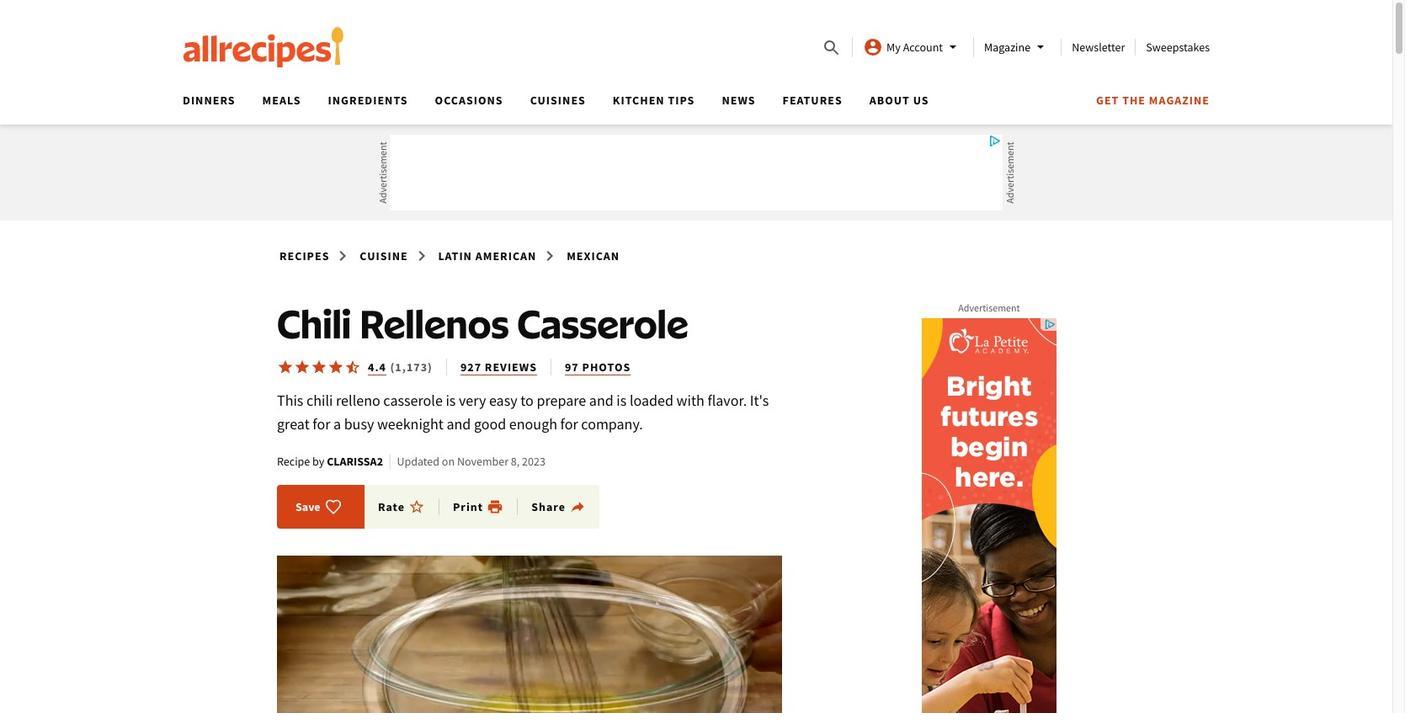 Task type: vqa. For each thing, say whether or not it's contained in the screenshot.
THE SWEEPSTAKES
yes



Task type: locate. For each thing, give the bounding box(es) containing it.
chili rellenos casserole
[[277, 299, 688, 348]]

by
[[312, 454, 324, 469]]

american
[[476, 248, 537, 264]]

is up the company.
[[617, 391, 627, 410]]

this
[[277, 391, 303, 410]]

chili
[[306, 391, 333, 410]]

get
[[1096, 93, 1119, 108]]

it's
[[750, 391, 769, 410]]

and up the company.
[[589, 391, 614, 410]]

0 horizontal spatial star image
[[277, 359, 294, 376]]

loaded
[[630, 391, 674, 410]]

get the magazine
[[1096, 93, 1210, 108]]

2 is from the left
[[617, 391, 627, 410]]

star image up this
[[294, 359, 311, 376]]

magazine button
[[984, 37, 1051, 57]]

1 horizontal spatial for
[[560, 414, 578, 434]]

ingredients link
[[328, 93, 408, 108]]

chevron_right image right recipes link at the left
[[333, 246, 353, 266]]

save button
[[290, 499, 347, 516]]

for down prepare
[[560, 414, 578, 434]]

navigation containing dinners
[[169, 88, 1210, 125]]

to
[[521, 391, 534, 410]]

1 horizontal spatial is
[[617, 391, 627, 410]]

for
[[313, 414, 330, 434], [560, 414, 578, 434]]

on
[[442, 454, 455, 469]]

0 horizontal spatial for
[[313, 414, 330, 434]]

star image up the chili
[[328, 359, 344, 376]]

1 horizontal spatial star image
[[328, 359, 344, 376]]

this chili relleno casserole is very easy to prepare and is loaded with flavor. it's great for a busy weeknight and good enough for company.
[[277, 391, 769, 434]]

star image up this
[[277, 359, 294, 376]]

kitchen
[[613, 93, 665, 108]]

sweepstakes
[[1146, 40, 1210, 55]]

star image
[[277, 359, 294, 376], [328, 359, 344, 376]]

cuisine link
[[357, 245, 411, 267]]

flavor.
[[708, 391, 747, 410]]

and
[[589, 391, 614, 410], [447, 414, 471, 434]]

1 horizontal spatial chevron_right image
[[540, 246, 560, 266]]

star image
[[294, 359, 311, 376], [311, 359, 328, 376]]

rate
[[378, 500, 405, 515]]

is
[[446, 391, 456, 410], [617, 391, 627, 410]]

news link
[[722, 93, 756, 108]]

about us
[[870, 93, 929, 108]]

1 horizontal spatial and
[[589, 391, 614, 410]]

updated
[[397, 454, 440, 469]]

0 horizontal spatial chevron_right image
[[333, 246, 353, 266]]

97
[[565, 360, 579, 375]]

chevron_right image left mexican
[[540, 246, 560, 266]]

share button
[[531, 499, 586, 516]]

and down very at the bottom of page
[[447, 414, 471, 434]]

recipe by clarissa2
[[277, 454, 383, 469]]

star image up the chili
[[311, 359, 328, 376]]

recipes link
[[277, 245, 332, 267]]

relleno
[[336, 391, 380, 410]]

927
[[460, 360, 482, 375]]

photos
[[582, 360, 631, 375]]

latin
[[438, 248, 472, 264]]

recipes
[[280, 248, 330, 264]]

navigation
[[169, 88, 1210, 125]]

very
[[459, 391, 486, 410]]

1 star image from the left
[[277, 359, 294, 376]]

for left a on the left of the page
[[313, 414, 330, 434]]

a
[[333, 414, 341, 434]]

account
[[903, 40, 943, 55]]

1 vertical spatial advertisement region
[[922, 318, 1057, 713]]

sweepstakes link
[[1146, 40, 1210, 55]]

1 is from the left
[[446, 391, 456, 410]]

star half image
[[344, 359, 361, 376]]

november
[[457, 454, 509, 469]]

banner containing my account
[[0, 0, 1393, 125]]

great
[[277, 414, 310, 434]]

weeknight
[[377, 414, 444, 434]]

1 chevron_right image from the left
[[333, 246, 353, 266]]

about
[[870, 93, 910, 108]]

chevron_right image for latin american
[[540, 246, 560, 266]]

company.
[[581, 414, 643, 434]]

1 vertical spatial and
[[447, 414, 471, 434]]

the
[[1123, 93, 1146, 108]]

advertisement region
[[390, 135, 1003, 211], [922, 318, 1057, 713]]

0 horizontal spatial is
[[446, 391, 456, 410]]

0 vertical spatial and
[[589, 391, 614, 410]]

rate button
[[378, 499, 440, 516]]

rellenos
[[359, 299, 509, 348]]

chevron_right image
[[333, 246, 353, 266], [540, 246, 560, 266]]

enough
[[509, 414, 557, 434]]

clarissa2
[[327, 454, 383, 469]]

easy
[[489, 391, 518, 410]]

is left very at the bottom of page
[[446, 391, 456, 410]]

2 chevron_right image from the left
[[540, 246, 560, 266]]

banner
[[0, 0, 1393, 125]]

get the magazine link
[[1096, 93, 1210, 108]]

save
[[296, 500, 320, 515]]

my account button
[[863, 37, 963, 57]]



Task type: describe. For each thing, give the bounding box(es) containing it.
tips
[[668, 93, 695, 108]]

cuisines link
[[530, 93, 586, 108]]

1 for from the left
[[313, 414, 330, 434]]

features
[[783, 93, 843, 108]]

share
[[531, 500, 566, 515]]

1 star image from the left
[[294, 359, 311, 376]]

cuisines
[[530, 93, 586, 108]]

magazine
[[1149, 93, 1210, 108]]

with
[[677, 391, 705, 410]]

meals link
[[262, 93, 301, 108]]

reviews
[[485, 360, 537, 375]]

search image
[[822, 38, 842, 58]]

2 for from the left
[[560, 414, 578, 434]]

casserole
[[517, 299, 688, 348]]

newsletter
[[1072, 40, 1125, 55]]

97 photos
[[565, 360, 631, 375]]

video player application
[[277, 556, 782, 713]]

latin american link
[[436, 245, 539, 267]]

4.4
[[368, 360, 386, 375]]

news
[[722, 93, 756, 108]]

about us link
[[870, 93, 929, 108]]

4.4 (1,173)
[[368, 360, 433, 375]]

mexican
[[567, 248, 620, 264]]

caret_down image
[[1031, 37, 1051, 57]]

8,
[[511, 454, 520, 469]]

share image
[[569, 499, 586, 516]]

927 reviews
[[460, 360, 537, 375]]

2 star image from the left
[[311, 359, 328, 376]]

account image
[[863, 37, 883, 57]]

magazine
[[984, 40, 1031, 55]]

star empty image
[[408, 499, 425, 516]]

0 horizontal spatial and
[[447, 414, 471, 434]]

ingredients
[[328, 93, 408, 108]]

2 star image from the left
[[328, 359, 344, 376]]

cuisine
[[360, 248, 408, 264]]

latin american
[[438, 248, 537, 264]]

my
[[887, 40, 901, 55]]

occasions
[[435, 93, 503, 108]]

good
[[474, 414, 506, 434]]

chili
[[277, 299, 351, 348]]

recipe
[[277, 454, 310, 469]]

(1,173)
[[390, 360, 433, 375]]

home image
[[183, 27, 344, 67]]

us
[[913, 93, 929, 108]]

print image
[[487, 499, 504, 516]]

favorite image
[[325, 499, 342, 516]]

occasions link
[[435, 93, 503, 108]]

updated on november 8, 2023
[[397, 454, 546, 469]]

kitchen tips
[[613, 93, 695, 108]]

busy
[[344, 414, 374, 434]]

caret_down image
[[943, 37, 963, 57]]

chevron_right image for recipes
[[333, 246, 353, 266]]

newsletter button
[[1072, 40, 1125, 55]]

print
[[453, 500, 483, 515]]

prepare
[[537, 391, 586, 410]]

my account
[[887, 40, 943, 55]]

chevron_right image
[[411, 246, 432, 266]]

dinners
[[183, 93, 235, 108]]

0 vertical spatial advertisement region
[[390, 135, 1003, 211]]

mexican link
[[564, 245, 622, 267]]

print button
[[453, 499, 504, 516]]

casserole
[[383, 391, 443, 410]]

dinners link
[[183, 93, 235, 108]]

kitchen tips link
[[613, 93, 695, 108]]

2023
[[522, 454, 546, 469]]

meals
[[262, 93, 301, 108]]

features link
[[783, 93, 843, 108]]



